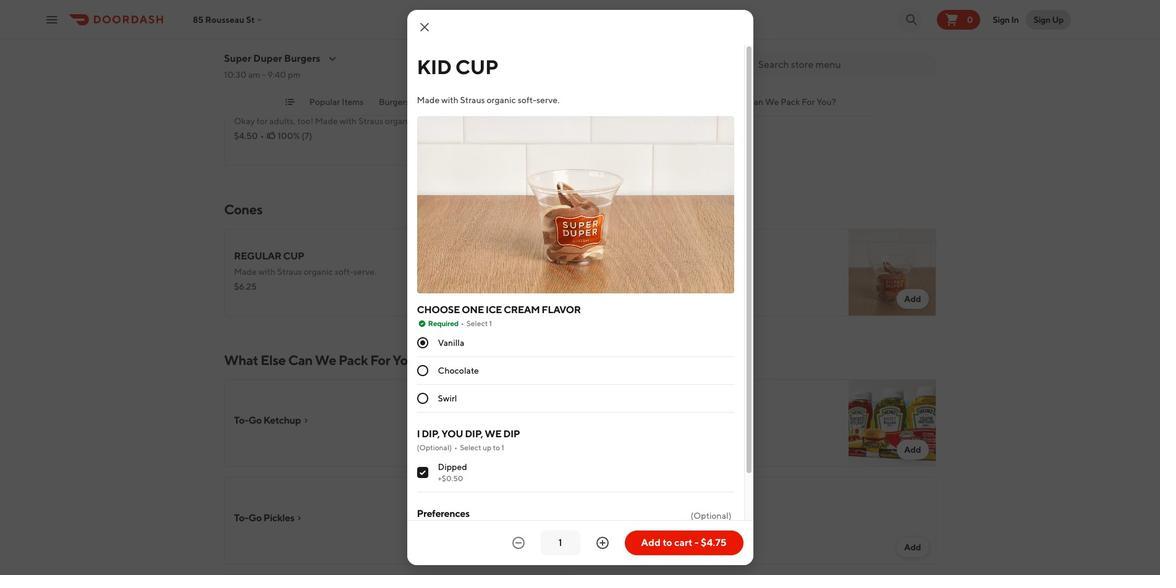 Task type: describe. For each thing, give the bounding box(es) containing it.
sign up
[[1034, 15, 1064, 24]]

sign up link
[[1027, 10, 1072, 29]]

with for regular cup
[[259, 267, 276, 277]]

$7.00 •
[[234, 33, 263, 43]]

st
[[246, 15, 255, 24]]

salad button
[[480, 96, 502, 116]]

salad
[[480, 97, 502, 107]]

chocolate
[[438, 366, 479, 376]]

Chocolate radio
[[417, 366, 428, 377]]

sign in link
[[986, 7, 1027, 32]]

open menu image
[[45, 12, 59, 27]]

regular for regular cup made with straus organic soft-serve. $6.25
[[234, 250, 282, 262]]

what inside button
[[705, 97, 727, 107]]

choose one ice cream flavor group
[[417, 304, 734, 413]]

0 horizontal spatial burgers
[[284, 53, 321, 64]]

super duper burgers
[[224, 53, 321, 64]]

organic for regular cup
[[304, 267, 333, 277]]

1 vertical spatial what
[[224, 352, 258, 369]]

kid for kid cup made with straus organic soft-serve. $4.25
[[595, 250, 612, 262]]

to-go ketchup
[[234, 415, 301, 427]]

none checkbox inside i dip, you dip, we dip group
[[417, 468, 428, 479]]

soft- for kid cup
[[696, 267, 715, 277]]

utensils
[[622, 513, 658, 524]]

add button for to-go mustard image
[[897, 440, 929, 460]]

you
[[442, 429, 463, 440]]

kid cup dialog
[[407, 10, 754, 571]]

$4.50
[[234, 131, 258, 141]]

straus for regular cup
[[277, 267, 302, 277]]

close kid cup image
[[417, 20, 432, 35]]

+$0.50
[[438, 474, 463, 484]]

select inside i dip, you dip, we dip (optional) • select up to 1
[[460, 444, 481, 453]]

with for kid cup
[[620, 267, 637, 277]]

swirl
[[438, 394, 457, 404]]

1 vertical spatial you?
[[393, 352, 423, 369]]

dip
[[503, 429, 520, 440]]

85 rousseau st button
[[193, 15, 265, 24]]

sign in
[[993, 15, 1019, 24]]

100% for kid shake
[[278, 131, 300, 141]]

sandwiches
[[418, 97, 465, 107]]

cream
[[504, 304, 540, 316]]

Item Search search field
[[758, 58, 927, 72]]

choose
[[417, 304, 460, 316]]

for
[[257, 116, 268, 126]]

items
[[342, 97, 364, 107]]

kid shake image
[[488, 78, 575, 166]]

to
[[595, 513, 606, 524]]

super shake made with straus organic soft-serve.
[[234, 2, 377, 28]]

with inside kid shake okay for adults, too! made with straus organic soft-serve.
[[340, 116, 357, 126]]

to inside add to cart - $4.75 button
[[663, 537, 673, 549]]

1 vertical spatial (optional)
[[691, 512, 732, 521]]

$4.75
[[701, 537, 727, 549]]

required
[[428, 319, 459, 329]]

0 horizontal spatial pack
[[339, 352, 368, 369]]

rousseau
[[205, 15, 244, 24]]

• select 1
[[461, 319, 492, 329]]

go for ketchup
[[249, 415, 262, 427]]

we inside button
[[765, 97, 779, 107]]

100% (7)
[[278, 131, 312, 141]]

sign for sign in
[[993, 15, 1010, 24]]

regular for regular shake
[[595, 2, 643, 14]]

regular cup image
[[488, 229, 575, 317]]

10:30 am - 9:40 pm
[[224, 70, 301, 80]]

(optional) inside i dip, you dip, we dip (optional) • select up to 1
[[417, 444, 452, 453]]

kid shake okay for adults, too! made with straus organic soft-serve.
[[234, 100, 458, 126]]

cup for kid cup made with straus organic soft-serve. $4.25
[[614, 250, 635, 262]]

increase quantity by 1 image
[[595, 536, 610, 551]]

regular shake image
[[849, 0, 937, 68]]

$4.25
[[595, 282, 618, 292]]

add inside kid cup dialog
[[641, 537, 661, 549]]

• down 'for'
[[261, 131, 264, 141]]

kid for kid cup
[[417, 55, 452, 79]]

up
[[1053, 15, 1064, 24]]

$6.25
[[234, 282, 257, 292]]

ketchup
[[264, 415, 301, 427]]

made with straus organic soft-serve.
[[417, 95, 560, 105]]

organic for kid cup
[[665, 267, 694, 277]]

10:30
[[224, 70, 247, 80]]

preferences
[[417, 508, 470, 520]]

serve. inside kid cup dialog
[[537, 95, 560, 105]]

else inside button
[[729, 97, 746, 107]]

(17)
[[301, 33, 315, 43]]

shake for regular
[[644, 2, 677, 14]]

shake for kid
[[253, 100, 286, 111]]

serve. inside kid shake okay for adults, too! made with straus organic soft-serve.
[[435, 116, 458, 126]]

cart
[[675, 537, 693, 549]]

add for add button for kid shake image
[[544, 143, 561, 153]]

go for utensils
[[607, 513, 621, 524]]

- inside button
[[695, 537, 699, 549]]

fries button
[[517, 96, 536, 116]]

pickles
[[264, 513, 295, 524]]

am
[[248, 70, 260, 80]]

9:40
[[268, 70, 286, 80]]

to-go ketchup image
[[488, 380, 575, 467]]

we
[[485, 429, 502, 440]]

add to cart - $4.75 button
[[625, 531, 744, 556]]

Swirl radio
[[417, 393, 428, 405]]

to-go pickles
[[234, 513, 295, 524]]

to-go pickles image
[[488, 477, 575, 565]]

ice
[[486, 304, 502, 316]]

drinks
[[551, 97, 576, 107]]

kid cup
[[417, 55, 499, 79]]

straus inside kid shake okay for adults, too! made with straus organic soft-serve.
[[359, 116, 383, 126]]

0 vertical spatial what else can we pack for you?
[[705, 97, 836, 107]]

select inside choose one ice cream flavor group
[[467, 319, 488, 329]]

0 horizontal spatial what else can we pack for you?
[[224, 352, 423, 369]]

i dip, you dip, we dip group
[[417, 428, 734, 493]]

regular shake
[[595, 2, 677, 14]]

1 inside choose one ice cream flavor group
[[490, 319, 492, 329]]

i
[[417, 429, 420, 440]]

add button for regular shake image
[[897, 41, 929, 61]]

what else can we pack for you? button
[[705, 96, 836, 116]]

flavor
[[542, 304, 581, 316]]

0 button
[[938, 10, 981, 29]]

kid cup made with straus organic soft-serve. $4.25
[[595, 250, 738, 292]]

i dip, you dip, we dip (optional) • select up to 1
[[417, 429, 520, 453]]

to- for to-go pickles
[[234, 513, 249, 524]]

straus for kid cup
[[639, 267, 663, 277]]

duper
[[253, 53, 282, 64]]

burgers & sandwiches button
[[379, 96, 465, 116]]

add to cart - $4.75
[[641, 537, 727, 549]]

0
[[967, 15, 974, 24]]

you? inside what else can we pack for you? button
[[817, 97, 836, 107]]

• inside i dip, you dip, we dip (optional) • select up to 1
[[455, 444, 458, 453]]

1 dip, from the left
[[422, 429, 440, 440]]

fries
[[517, 97, 536, 107]]

&
[[411, 97, 417, 107]]



Task type: locate. For each thing, give the bounding box(es) containing it.
pack
[[781, 97, 800, 107], [339, 352, 368, 369]]

1 horizontal spatial kid
[[417, 55, 452, 79]]

serve. inside kid cup made with straus organic soft-serve. $4.25
[[715, 267, 738, 277]]

cup inside regular cup made with straus organic soft-serve. $6.25
[[283, 250, 304, 262]]

0 horizontal spatial regular
[[234, 250, 282, 262]]

burgers up pm
[[284, 53, 321, 64]]

you? down vanilla "radio"
[[393, 352, 423, 369]]

1 vertical spatial can
[[288, 352, 313, 369]]

you? down item search search box
[[817, 97, 836, 107]]

with inside kid cup dialog
[[442, 95, 459, 105]]

okay
[[234, 116, 255, 126]]

made
[[234, 19, 257, 28], [417, 95, 440, 105], [315, 116, 338, 126], [234, 267, 257, 277], [595, 267, 618, 277]]

organic inside kid shake okay for adults, too! made with straus organic soft-serve.
[[385, 116, 414, 126]]

0 horizontal spatial you?
[[393, 352, 423, 369]]

organic
[[304, 19, 333, 28], [487, 95, 516, 105], [385, 116, 414, 126], [304, 267, 333, 277], [665, 267, 694, 277]]

burgers
[[284, 53, 321, 64], [379, 97, 409, 107]]

1 vertical spatial pack
[[339, 352, 368, 369]]

$4.50 •
[[234, 131, 264, 141]]

add button for the regular cup image
[[536, 289, 568, 309]]

1 inside i dip, you dip, we dip (optional) • select up to 1
[[502, 444, 505, 453]]

0 vertical spatial else
[[729, 97, 746, 107]]

0 vertical spatial -
[[262, 70, 266, 80]]

kid inside dialog
[[417, 55, 452, 79]]

0 vertical spatial select
[[467, 319, 488, 329]]

100% down the adults,
[[278, 131, 300, 141]]

soft- inside kid cup dialog
[[518, 95, 537, 105]]

add for add button for regular shake image
[[905, 46, 922, 56]]

with inside super shake made with straus organic soft-serve.
[[259, 19, 276, 28]]

100%
[[277, 33, 299, 43], [278, 131, 300, 141]]

regular cup made with straus organic soft-serve. $6.25
[[234, 250, 377, 292]]

add button for kid cup image
[[897, 289, 929, 309]]

soft- inside kid cup made with straus organic soft-serve. $4.25
[[696, 267, 715, 277]]

you?
[[817, 97, 836, 107], [393, 352, 423, 369]]

• inside choose one ice cream flavor group
[[461, 319, 464, 329]]

1 right up
[[502, 444, 505, 453]]

0 vertical spatial we
[[765, 97, 779, 107]]

kid up okay
[[234, 100, 251, 111]]

add
[[905, 46, 922, 56], [544, 143, 561, 153], [544, 294, 561, 304], [905, 294, 922, 304], [905, 445, 922, 455], [641, 537, 661, 549], [544, 543, 561, 553], [905, 543, 922, 553]]

made inside regular cup made with straus organic soft-serve. $6.25
[[234, 267, 257, 277]]

cones
[[224, 202, 263, 218]]

in
[[1012, 15, 1019, 24]]

made up $7.00
[[234, 19, 257, 28]]

shake
[[268, 2, 301, 14], [644, 2, 677, 14], [253, 100, 286, 111]]

to- for to-go ketchup
[[234, 415, 249, 427]]

1 vertical spatial to-
[[234, 513, 249, 524]]

dipped
[[438, 463, 467, 473]]

to- left the ketchup
[[234, 415, 249, 427]]

1 to- from the top
[[234, 415, 249, 427]]

made right &
[[417, 95, 440, 105]]

select left up
[[460, 444, 481, 453]]

super
[[234, 2, 267, 14]]

serve. for kid cup
[[715, 267, 738, 277]]

choose one ice cream flavor
[[417, 304, 581, 316]]

0 horizontal spatial -
[[262, 70, 266, 80]]

0 vertical spatial burgers
[[284, 53, 321, 64]]

1 vertical spatial 1
[[502, 444, 505, 453]]

1 vertical spatial kid
[[234, 100, 251, 111]]

Vanilla radio
[[417, 338, 428, 349]]

straus inside kid cup dialog
[[460, 95, 485, 105]]

add button
[[897, 41, 929, 61], [536, 139, 568, 158], [536, 289, 568, 309], [897, 289, 929, 309], [897, 440, 929, 460], [536, 538, 568, 558], [897, 538, 929, 558]]

serve. for regular cup
[[354, 267, 377, 277]]

made inside super shake made with straus organic soft-serve.
[[234, 19, 257, 28]]

1 horizontal spatial you?
[[817, 97, 836, 107]]

2 dip, from the left
[[465, 429, 483, 440]]

•
[[260, 33, 263, 43], [261, 131, 264, 141], [461, 319, 464, 329], [455, 444, 458, 453]]

1 horizontal spatial cup
[[456, 55, 499, 79]]

shake inside super shake made with straus organic soft-serve.
[[268, 2, 301, 14]]

1 horizontal spatial dip,
[[465, 429, 483, 440]]

else
[[729, 97, 746, 107], [261, 352, 286, 369]]

2 horizontal spatial cup
[[614, 250, 635, 262]]

1 horizontal spatial what
[[705, 97, 727, 107]]

soft-
[[335, 19, 354, 28], [518, 95, 537, 105], [416, 116, 435, 126], [335, 267, 354, 277], [696, 267, 715, 277]]

made up $4.25
[[595, 267, 618, 277]]

popular items button
[[310, 96, 364, 116]]

super
[[224, 53, 251, 64]]

2 vertical spatial kid
[[595, 250, 612, 262]]

$7.00
[[234, 33, 257, 43]]

soft- inside kid shake okay for adults, too! made with straus organic soft-serve.
[[416, 116, 435, 126]]

2 to- from the top
[[234, 513, 249, 524]]

to- left pickles
[[234, 513, 249, 524]]

dip, right "i" in the left bottom of the page
[[422, 429, 440, 440]]

(optional)
[[417, 444, 452, 453], [691, 512, 732, 521]]

go left pickles
[[249, 513, 262, 524]]

100% left (17)
[[277, 33, 299, 43]]

sign
[[993, 15, 1010, 24], [1034, 15, 1051, 24]]

can
[[747, 97, 764, 107], [288, 352, 313, 369]]

1 horizontal spatial burgers
[[379, 97, 409, 107]]

0 vertical spatial 1
[[490, 319, 492, 329]]

1 vertical spatial regular
[[234, 250, 282, 262]]

1 down ice at the bottom left of the page
[[490, 319, 492, 329]]

0 horizontal spatial else
[[261, 352, 286, 369]]

pm
[[288, 70, 301, 80]]

go
[[249, 415, 262, 427], [249, 513, 262, 524], [607, 513, 621, 524]]

for left chocolate radio
[[370, 352, 390, 369]]

vanilla
[[438, 338, 465, 348]]

1 horizontal spatial else
[[729, 97, 746, 107]]

1 horizontal spatial (optional)
[[691, 512, 732, 521]]

serve.
[[354, 19, 377, 28], [537, 95, 560, 105], [435, 116, 458, 126], [354, 267, 377, 277], [715, 267, 738, 277]]

organic inside kid cup made with straus organic soft-serve. $4.25
[[665, 267, 694, 277]]

to-go mustard image
[[849, 380, 937, 467]]

organic inside super shake made with straus organic soft-serve.
[[304, 19, 333, 28]]

0 horizontal spatial to
[[493, 444, 500, 453]]

dipped +$0.50
[[438, 463, 467, 484]]

add for add button for to-go pickles image
[[544, 543, 561, 553]]

add for add button for kid cup image
[[905, 294, 922, 304]]

1 vertical spatial 100%
[[278, 131, 300, 141]]

sign left in
[[993, 15, 1010, 24]]

85 rousseau st
[[193, 15, 255, 24]]

0 vertical spatial 100%
[[277, 33, 299, 43]]

made inside kid shake okay for adults, too! made with straus organic soft-serve.
[[315, 116, 338, 126]]

cup for kid cup
[[456, 55, 499, 79]]

up
[[483, 444, 492, 453]]

serve. for super shake
[[354, 19, 377, 28]]

go left the ketchup
[[249, 415, 262, 427]]

with inside regular cup made with straus organic soft-serve. $6.25
[[259, 267, 276, 277]]

go for pickles
[[249, 513, 262, 524]]

sign left up
[[1034, 15, 1051, 24]]

to right up
[[493, 444, 500, 453]]

serve. inside regular cup made with straus organic soft-serve. $6.25
[[354, 267, 377, 277]]

Current quantity is 1 number field
[[548, 537, 573, 550]]

0 horizontal spatial what
[[224, 352, 258, 369]]

cup
[[456, 55, 499, 79], [283, 250, 304, 262], [614, 250, 635, 262]]

popular items
[[310, 97, 364, 107]]

2 horizontal spatial kid
[[595, 250, 612, 262]]

burgers inside button
[[379, 97, 409, 107]]

1 horizontal spatial -
[[695, 537, 699, 549]]

0 horizontal spatial dip,
[[422, 429, 440, 440]]

made for regular cup
[[234, 267, 257, 277]]

made inside kid cup dialog
[[417, 95, 440, 105]]

0 vertical spatial for
[[802, 97, 815, 107]]

shake for super
[[268, 2, 301, 14]]

adults,
[[270, 116, 296, 126]]

kid for kid shake okay for adults, too! made with straus organic soft-serve.
[[234, 100, 251, 111]]

add button for kid shake image
[[536, 139, 568, 158]]

pack inside button
[[781, 97, 800, 107]]

100% (17)
[[277, 33, 315, 43]]

burgers & sandwiches
[[379, 97, 465, 107]]

2 sign from the left
[[1034, 15, 1051, 24]]

0 vertical spatial you?
[[817, 97, 836, 107]]

0 horizontal spatial for
[[370, 352, 390, 369]]

burgers left &
[[379, 97, 409, 107]]

(optional) down "i" in the left bottom of the page
[[417, 444, 452, 453]]

- right cart
[[695, 537, 699, 549]]

85
[[193, 15, 204, 24]]

0 horizontal spatial can
[[288, 352, 313, 369]]

made down popular items button
[[315, 116, 338, 126]]

to inside i dip, you dip, we dip (optional) • select up to 1
[[493, 444, 500, 453]]

dip,
[[422, 429, 440, 440], [465, 429, 483, 440]]

soft- for regular cup
[[335, 267, 354, 277]]

super shake image
[[488, 0, 575, 68]]

• down one
[[461, 319, 464, 329]]

0 horizontal spatial 1
[[490, 319, 492, 329]]

1 vertical spatial select
[[460, 444, 481, 453]]

1 horizontal spatial for
[[802, 97, 815, 107]]

1 horizontal spatial can
[[747, 97, 764, 107]]

select down one
[[467, 319, 488, 329]]

(7)
[[302, 131, 312, 141]]

for down item search search box
[[802, 97, 815, 107]]

0 vertical spatial regular
[[595, 2, 643, 14]]

1 vertical spatial what else can we pack for you?
[[224, 352, 423, 369]]

cup inside dialog
[[456, 55, 499, 79]]

0 vertical spatial kid
[[417, 55, 452, 79]]

one
[[462, 304, 484, 316]]

1 vertical spatial -
[[695, 537, 699, 549]]

1 horizontal spatial 1
[[502, 444, 505, 453]]

add for add button associated with the regular cup image
[[544, 294, 561, 304]]

to
[[493, 444, 500, 453], [663, 537, 673, 549]]

made inside kid cup made with straus organic soft-serve. $4.25
[[595, 267, 618, 277]]

1 horizontal spatial we
[[765, 97, 779, 107]]

serve. inside super shake made with straus organic soft-serve.
[[354, 19, 377, 28]]

1 horizontal spatial regular
[[595, 2, 643, 14]]

made for super shake
[[234, 19, 257, 28]]

0 vertical spatial what
[[705, 97, 727, 107]]

dip, up up
[[465, 429, 483, 440]]

cup for regular cup made with straus organic soft-serve. $6.25
[[283, 250, 304, 262]]

1 sign from the left
[[993, 15, 1010, 24]]

straus inside kid cup made with straus organic soft-serve. $4.25
[[639, 267, 663, 277]]

1 vertical spatial burgers
[[379, 97, 409, 107]]

to left cart
[[663, 537, 673, 549]]

for
[[802, 97, 815, 107], [370, 352, 390, 369]]

-
[[262, 70, 266, 80], [695, 537, 699, 549]]

None checkbox
[[417, 468, 428, 479]]

1 vertical spatial for
[[370, 352, 390, 369]]

0 horizontal spatial kid
[[234, 100, 251, 111]]

with
[[259, 19, 276, 28], [442, 95, 459, 105], [340, 116, 357, 126], [259, 267, 276, 277], [620, 267, 637, 277]]

soft- inside super shake made with straus organic soft-serve.
[[335, 19, 354, 28]]

0 vertical spatial pack
[[781, 97, 800, 107]]

• down "you"
[[455, 444, 458, 453]]

100% for super shake
[[277, 33, 299, 43]]

can inside button
[[747, 97, 764, 107]]

straus inside super shake made with straus organic soft-serve.
[[277, 19, 302, 28]]

straus for super shake
[[277, 19, 302, 28]]

1 horizontal spatial to
[[663, 537, 673, 549]]

for inside button
[[802, 97, 815, 107]]

straus
[[277, 19, 302, 28], [460, 95, 485, 105], [359, 116, 383, 126], [277, 267, 302, 277], [639, 267, 663, 277]]

regular inside regular cup made with straus organic soft-serve. $6.25
[[234, 250, 282, 262]]

1 horizontal spatial pack
[[781, 97, 800, 107]]

kid cup image
[[849, 229, 937, 317]]

soft- inside regular cup made with straus organic soft-serve. $6.25
[[335, 267, 354, 277]]

kid
[[417, 55, 452, 79], [234, 100, 251, 111], [595, 250, 612, 262]]

straus inside regular cup made with straus organic soft-serve. $6.25
[[277, 267, 302, 277]]

1 horizontal spatial sign
[[1034, 15, 1051, 24]]

organic for super shake
[[304, 19, 333, 28]]

1 horizontal spatial what else can we pack for you?
[[705, 97, 836, 107]]

decrease quantity by 1 image
[[511, 536, 526, 551]]

0 vertical spatial to
[[493, 444, 500, 453]]

(optional) up $4.75
[[691, 512, 732, 521]]

kid inside kid shake okay for adults, too! made with straus organic soft-serve.
[[234, 100, 251, 111]]

we
[[765, 97, 779, 107], [315, 352, 336, 369]]

soft- for super shake
[[335, 19, 354, 28]]

0 vertical spatial (optional)
[[417, 444, 452, 453]]

kid inside kid cup made with straus organic soft-serve. $4.25
[[595, 250, 612, 262]]

what else can we pack for you?
[[705, 97, 836, 107], [224, 352, 423, 369]]

to go utensils
[[595, 513, 658, 524]]

0 horizontal spatial cup
[[283, 250, 304, 262]]

with for super shake
[[259, 19, 276, 28]]

• right $7.00
[[260, 33, 263, 43]]

cup inside kid cup made with straus organic soft-serve. $4.25
[[614, 250, 635, 262]]

0 vertical spatial to-
[[234, 415, 249, 427]]

0 vertical spatial can
[[747, 97, 764, 107]]

1 vertical spatial we
[[315, 352, 336, 369]]

shake inside kid shake okay for adults, too! made with straus organic soft-serve.
[[253, 100, 286, 111]]

sign for sign up
[[1034, 15, 1051, 24]]

what
[[705, 97, 727, 107], [224, 352, 258, 369]]

0 horizontal spatial sign
[[993, 15, 1010, 24]]

0 horizontal spatial (optional)
[[417, 444, 452, 453]]

add for to-go mustard image's add button
[[905, 445, 922, 455]]

made up the $6.25
[[234, 267, 257, 277]]

organic inside kid cup dialog
[[487, 95, 516, 105]]

too!
[[298, 116, 314, 126]]

- right am
[[262, 70, 266, 80]]

1 vertical spatial else
[[261, 352, 286, 369]]

0 horizontal spatial we
[[315, 352, 336, 369]]

regular
[[595, 2, 643, 14], [234, 250, 282, 262]]

kid up sandwiches
[[417, 55, 452, 79]]

1 vertical spatial to
[[663, 537, 673, 549]]

drinks button
[[551, 96, 576, 116]]

go right to
[[607, 513, 621, 524]]

organic inside regular cup made with straus organic soft-serve. $6.25
[[304, 267, 333, 277]]

made for kid cup
[[595, 267, 618, 277]]

add button for to-go pickles image
[[536, 538, 568, 558]]

kid up $4.25
[[595, 250, 612, 262]]

popular
[[310, 97, 340, 107]]

with inside kid cup made with straus organic soft-serve. $4.25
[[620, 267, 637, 277]]



Task type: vqa. For each thing, say whether or not it's contained in the screenshot.
the What Else Can We Pack For You? button
yes



